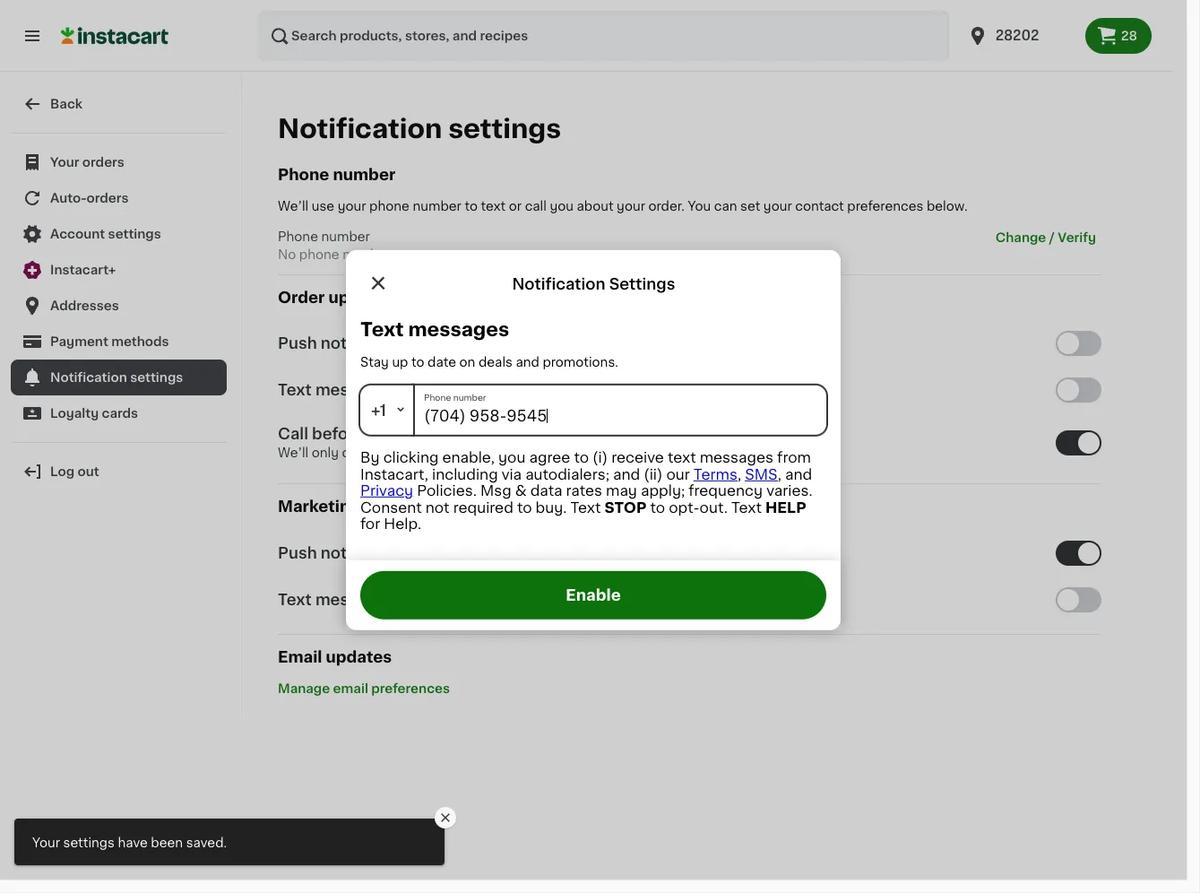 Task type: locate. For each thing, give the bounding box(es) containing it.
notification up loyalty cards
[[50, 371, 127, 384]]

notification up the promotions.
[[513, 277, 606, 291]]

text left or
[[481, 200, 506, 213]]

0 vertical spatial updates
[[329, 291, 395, 305]]

orders up auto-orders
[[82, 156, 125, 169]]

1 horizontal spatial text
[[668, 450, 697, 464]]

0 vertical spatial orders
[[82, 156, 125, 169]]

or
[[509, 200, 522, 213]]

instacart+
[[50, 264, 116, 276]]

instacart logo image
[[61, 25, 169, 47]]

1 horizontal spatial notification settings
[[278, 116, 562, 142]]

1 horizontal spatial preferences
[[848, 200, 924, 213]]

push notifications for marketing
[[278, 546, 420, 560]]

1 vertical spatial updates
[[364, 500, 430, 514]]

0 vertical spatial your
[[50, 156, 79, 169]]

we'll left use
[[278, 200, 309, 213]]

0 horizontal spatial preferences
[[372, 682, 450, 695]]

checkout
[[368, 427, 442, 442]]

push down marketing
[[278, 546, 317, 560]]

orders for auto-orders
[[87, 192, 129, 205]]

and down the from
[[786, 467, 813, 481]]

no
[[278, 249, 296, 261]]

notifications up the "stay"
[[321, 337, 420, 351]]

number up order updates
[[343, 249, 392, 261]]

updates for email updates
[[326, 650, 392, 664]]

preferences left below.
[[848, 200, 924, 213]]

1 notifications from the top
[[321, 337, 420, 351]]

push notifications down for at bottom left
[[278, 546, 420, 560]]

phone up use
[[278, 168, 330, 182]]

auto-orders link
[[11, 180, 227, 216]]

0 vertical spatial phone
[[278, 168, 330, 182]]

orders up account settings
[[87, 192, 129, 205]]

0 horizontal spatial phone
[[299, 249, 340, 261]]

terms
[[694, 467, 738, 481]]

(i)
[[593, 450, 608, 464]]

1 vertical spatial call
[[342, 447, 364, 460]]

1 vertical spatial notifications
[[321, 546, 420, 560]]

call right or
[[525, 200, 547, 213]]

opt-
[[669, 500, 700, 514]]

0 horizontal spatial call
[[342, 447, 364, 460]]

0 vertical spatial notifications
[[321, 337, 420, 351]]

push
[[278, 337, 317, 351], [278, 546, 317, 560]]

settings up or
[[449, 116, 562, 142]]

to left (i)
[[574, 450, 589, 464]]

1 horizontal spatial phone
[[370, 200, 410, 213]]

you up via
[[499, 450, 526, 464]]

0 horizontal spatial notification
[[50, 371, 127, 384]]

text down frequency
[[732, 500, 762, 514]]

2 , from the left
[[778, 467, 782, 481]]

1 push from the top
[[278, 337, 317, 351]]

0 vertical spatial you
[[550, 200, 574, 213]]

terms , sms , and privacy
[[361, 467, 813, 497]]

change / verify button
[[991, 228, 1102, 248]]

text messages up email updates
[[278, 592, 396, 607]]

you left about
[[550, 200, 574, 213]]

phone down phone number
[[370, 200, 410, 213]]

text messages for marketing updates
[[278, 592, 396, 607]]

1 horizontal spatial ,
[[778, 467, 782, 481]]

your left order.
[[617, 200, 646, 213]]

to down apply;
[[651, 500, 666, 514]]

1 vertical spatial notification
[[513, 277, 606, 291]]

settings
[[449, 116, 562, 142], [108, 228, 161, 240], [130, 371, 183, 384], [63, 837, 115, 849]]

1 vertical spatial you
[[499, 450, 526, 464]]

phone for no
[[299, 249, 340, 261]]

updates for order updates
[[329, 291, 395, 305]]

1 vertical spatial phone
[[299, 249, 340, 261]]

0 horizontal spatial you
[[499, 450, 526, 464]]

0 vertical spatial text
[[481, 200, 506, 213]]

2 we'll from the top
[[278, 447, 309, 460]]

notifications for order
[[321, 337, 420, 351]]

0 vertical spatial phone
[[370, 200, 410, 213]]

your
[[50, 156, 79, 169], [32, 837, 60, 849]]

2 push from the top
[[278, 546, 317, 560]]

2 vertical spatial text messages
[[278, 592, 396, 607]]

account
[[50, 228, 105, 240]]

notification up phone number
[[278, 116, 443, 142]]

1 horizontal spatial and
[[613, 467, 641, 481]]

close toast image
[[439, 811, 453, 825]]

0 horizontal spatial notification settings
[[50, 371, 183, 384]]

text messages up before
[[278, 383, 396, 398]]

0 horizontal spatial and
[[516, 356, 540, 368]]

0 horizontal spatial text
[[481, 200, 506, 213]]

updates up "manage email preferences" link
[[326, 650, 392, 664]]

0 vertical spatial notification
[[278, 116, 443, 142]]

2 phone from the top
[[278, 231, 318, 243]]

text messages up date
[[361, 320, 510, 339]]

charges.
[[520, 447, 574, 460]]

text
[[361, 320, 404, 339], [278, 383, 312, 398], [571, 500, 601, 514], [732, 500, 762, 514], [278, 592, 312, 607]]

2 your from the left
[[617, 200, 646, 213]]

addresses
[[50, 300, 119, 312]]

1 vertical spatial notification settings
[[50, 371, 183, 384]]

1 vertical spatial text messages
[[278, 383, 396, 398]]

updates down phone number no phone number
[[329, 291, 395, 305]]

and inside by clicking enable, you agree to (i) receive text messages from instacart, including via autodialers; and (ii) our
[[613, 467, 641, 481]]

deals
[[479, 356, 513, 368]]

you
[[550, 200, 574, 213], [499, 450, 526, 464]]

messages up on
[[408, 320, 510, 339]]

phone up "no"
[[278, 231, 318, 243]]

we'll inside call before checkout we'll only call if there are any pending charges.
[[278, 447, 309, 460]]

1 vertical spatial phone
[[278, 231, 318, 243]]

0 vertical spatial we'll
[[278, 200, 309, 213]]

push down order
[[278, 337, 317, 351]]

1 vertical spatial orders
[[87, 192, 129, 205]]

your
[[338, 200, 366, 213], [617, 200, 646, 213], [764, 200, 793, 213]]

call inside call before checkout we'll only call if there are any pending charges.
[[342, 447, 364, 460]]

phone for your
[[370, 200, 410, 213]]

0 vertical spatial push
[[278, 337, 317, 351]]

1 vertical spatial your
[[32, 837, 60, 849]]

1 push notifications from the top
[[278, 337, 420, 351]]

notification
[[278, 116, 443, 142], [513, 277, 606, 291], [50, 371, 127, 384]]

0 vertical spatial text messages
[[361, 320, 510, 339]]

,
[[738, 467, 742, 481], [778, 467, 782, 481]]

preferences
[[848, 200, 924, 213], [372, 682, 450, 695]]

1 vertical spatial push
[[278, 546, 317, 560]]

buy.
[[536, 500, 567, 514]]

your right set
[[764, 200, 793, 213]]

and up may
[[613, 467, 641, 481]]

to inside by clicking enable, you agree to (i) receive text messages from instacart, including via autodialers; and (ii) our
[[574, 450, 589, 464]]

2 notifications from the top
[[321, 546, 420, 560]]

and inside "terms , sms , and privacy"
[[786, 467, 813, 481]]

messages up "terms"
[[700, 450, 774, 464]]

28
[[1122, 30, 1138, 42]]

, up frequency
[[738, 467, 742, 481]]

0 horizontal spatial your
[[338, 200, 366, 213]]

2 push notifications from the top
[[278, 546, 420, 560]]

manage
[[278, 682, 330, 695]]

your right use
[[338, 200, 366, 213]]

log out link
[[11, 454, 227, 490]]

(ii)
[[644, 467, 663, 481]]

text inside by clicking enable, you agree to (i) receive text messages from instacart, including via autodialers; and (ii) our
[[668, 450, 697, 464]]

notifications down for at bottom left
[[321, 546, 420, 560]]

phone right "no"
[[299, 249, 340, 261]]

notifications
[[321, 337, 420, 351], [321, 546, 420, 560]]

to inside stop to opt-out. text help for help.
[[651, 500, 666, 514]]

1 phone from the top
[[278, 168, 330, 182]]

1 horizontal spatial call
[[525, 200, 547, 213]]

via
[[502, 467, 522, 481]]

your up the auto-
[[50, 156, 79, 169]]

text down 'rates'
[[571, 500, 601, 514]]

orders
[[82, 156, 125, 169], [87, 192, 129, 205]]

help.
[[384, 516, 422, 530]]

log
[[50, 466, 75, 478]]

about
[[577, 200, 614, 213]]

preferences right email at the bottom
[[372, 682, 450, 695]]

1 vertical spatial we'll
[[278, 447, 309, 460]]

0 horizontal spatial ,
[[738, 467, 742, 481]]

to left or
[[465, 200, 478, 213]]

0 vertical spatial push notifications
[[278, 337, 420, 351]]

notification settings
[[278, 116, 562, 142], [50, 371, 183, 384]]

1 vertical spatial text
[[668, 450, 697, 464]]

policies. msg & data rates may apply; frequency varies. consent not required to buy. text
[[361, 483, 813, 514]]

phone
[[278, 168, 330, 182], [278, 231, 318, 243]]

push notifications
[[278, 337, 420, 351], [278, 546, 420, 560]]

to
[[465, 200, 478, 213], [412, 356, 425, 368], [574, 450, 589, 464], [517, 500, 532, 514], [651, 500, 666, 514]]

your left have
[[32, 837, 60, 849]]

not
[[426, 500, 450, 514]]

frequency
[[689, 483, 763, 497]]

1 vertical spatial push notifications
[[278, 546, 420, 560]]

enable
[[566, 588, 621, 602]]

2 horizontal spatial your
[[764, 200, 793, 213]]

, up varies. on the right of the page
[[778, 467, 782, 481]]

phone for phone number no phone number
[[278, 231, 318, 243]]

up
[[392, 356, 408, 368]]

push notifications up the "stay"
[[278, 337, 420, 351]]

0 vertical spatial preferences
[[848, 200, 924, 213]]

agree
[[530, 450, 571, 464]]

1 horizontal spatial your
[[617, 200, 646, 213]]

verify
[[1059, 232, 1097, 244]]

text messages
[[361, 320, 510, 339], [278, 383, 396, 398], [278, 592, 396, 607]]

phone inside phone number no phone number
[[299, 249, 340, 261]]

2 vertical spatial updates
[[326, 650, 392, 664]]

text up the our
[[668, 450, 697, 464]]

number left or
[[413, 200, 462, 213]]

2 horizontal spatial and
[[786, 467, 813, 481]]

2 horizontal spatial notification
[[513, 277, 606, 291]]

your for your settings have been saved.
[[32, 837, 60, 849]]

text up call
[[278, 383, 312, 398]]

phone inside phone number no phone number
[[278, 231, 318, 243]]

stay up to date on deals and promotions.
[[361, 356, 619, 368]]

call left "if"
[[342, 447, 364, 460]]

updates
[[329, 291, 395, 305], [364, 500, 430, 514], [326, 650, 392, 664]]

if
[[367, 447, 375, 460]]

updates up the help.
[[364, 500, 430, 514]]

messages
[[408, 320, 510, 339], [316, 383, 396, 398], [700, 450, 774, 464], [316, 592, 396, 607]]

/
[[1050, 232, 1055, 244]]

we'll
[[278, 200, 309, 213], [278, 447, 309, 460]]

notifications for marketing
[[321, 546, 420, 560]]

instacart+ link
[[11, 252, 227, 288]]

messages up email updates
[[316, 592, 396, 607]]

methods
[[111, 335, 169, 348]]

enable button
[[361, 571, 827, 620]]

email
[[333, 682, 369, 695]]

we'll down call
[[278, 447, 309, 460]]

order
[[278, 291, 325, 305]]

clicking
[[384, 450, 439, 464]]

to down &
[[517, 500, 532, 514]]

and right deals
[[516, 356, 540, 368]]

account settings
[[50, 228, 161, 240]]



Task type: vqa. For each thing, say whether or not it's contained in the screenshot.
Search "FIELD"
no



Task type: describe. For each thing, give the bounding box(es) containing it.
addresses link
[[11, 288, 227, 324]]

1 horizontal spatial you
[[550, 200, 574, 213]]

been
[[151, 837, 183, 849]]

settings
[[610, 277, 676, 291]]

settings down methods
[[130, 371, 183, 384]]

from
[[778, 450, 812, 464]]

email updates
[[278, 650, 392, 664]]

loyalty cards
[[50, 407, 138, 420]]

auto-
[[50, 192, 87, 205]]

consent
[[361, 500, 422, 514]]

number down use
[[322, 231, 370, 243]]

push notifications for order
[[278, 337, 420, 351]]

order.
[[649, 200, 685, 213]]

1 your from the left
[[338, 200, 366, 213]]

out
[[78, 466, 99, 478]]

may
[[606, 483, 638, 497]]

varies.
[[767, 483, 813, 497]]

we'll use your phone number to text or call you about your order. you can set your contact preferences below.
[[278, 200, 968, 213]]

change
[[996, 232, 1047, 244]]

push for marketing updates
[[278, 546, 317, 560]]

email
[[278, 650, 322, 664]]

updates for marketing updates
[[364, 500, 430, 514]]

settings left have
[[63, 837, 115, 849]]

notification settings dialog
[[346, 250, 841, 630]]

can
[[715, 200, 738, 213]]

phone for phone number
[[278, 168, 330, 182]]

pending
[[465, 447, 516, 460]]

help
[[766, 500, 807, 514]]

payment
[[50, 335, 108, 348]]

before
[[312, 427, 364, 442]]

notification settings
[[513, 277, 676, 291]]

marketing updates
[[278, 500, 430, 514]]

text messages inside notification settings 'dialog'
[[361, 320, 510, 339]]

sms link
[[745, 467, 778, 481]]

promotions.
[[543, 356, 619, 368]]

loyalty
[[50, 407, 99, 420]]

to inside policies. msg & data rates may apply; frequency varies. consent not required to buy. text
[[517, 500, 532, 514]]

date
[[428, 356, 457, 368]]

your settings have been saved.
[[32, 837, 227, 849]]

payment methods
[[50, 335, 169, 348]]

0 vertical spatial call
[[525, 200, 547, 213]]

notification inside 'dialog'
[[513, 277, 606, 291]]

1 horizontal spatial notification
[[278, 116, 443, 142]]

receive
[[612, 450, 665, 464]]

for
[[361, 516, 380, 530]]

manage email preferences
[[278, 682, 450, 695]]

Select a country button
[[361, 385, 414, 435]]

account settings link
[[11, 216, 227, 252]]

required
[[454, 500, 514, 514]]

push for order updates
[[278, 337, 317, 351]]

loyalty cards link
[[11, 396, 227, 431]]

have
[[118, 837, 148, 849]]

+1
[[371, 403, 387, 417]]

settings down auto-orders link
[[108, 228, 161, 240]]

policies.
[[417, 483, 477, 497]]

your orders
[[50, 156, 125, 169]]

to right up
[[412, 356, 425, 368]]

change / verify
[[996, 232, 1097, 244]]

below.
[[927, 200, 968, 213]]

by
[[361, 450, 380, 464]]

back link
[[11, 86, 227, 122]]

out.
[[700, 500, 728, 514]]

1 vertical spatial preferences
[[372, 682, 450, 695]]

your for your orders
[[50, 156, 79, 169]]

0 vertical spatial notification settings
[[278, 116, 562, 142]]

text up 'email'
[[278, 592, 312, 607]]

text up the "stay"
[[361, 320, 404, 339]]

manage email preferences link
[[278, 682, 450, 695]]

autodialers;
[[526, 467, 610, 481]]

text messages for order updates
[[278, 383, 396, 398]]

number up use
[[333, 168, 396, 182]]

you inside by clicking enable, you agree to (i) receive text messages from instacart, including via autodialers; and (ii) our
[[499, 450, 526, 464]]

1 we'll from the top
[[278, 200, 309, 213]]

orders for your orders
[[82, 156, 125, 169]]

messages up +1
[[316, 383, 396, 398]]

phone number no phone number
[[278, 231, 392, 261]]

are
[[415, 447, 435, 460]]

messages inside by clicking enable, you agree to (i) receive text messages from instacart, including via autodialers; and (ii) our
[[700, 450, 774, 464]]

phone number
[[278, 168, 396, 182]]

your orders link
[[11, 144, 227, 180]]

cards
[[102, 407, 138, 420]]

payment methods link
[[11, 324, 227, 360]]

rates
[[566, 483, 603, 497]]

back
[[50, 98, 83, 110]]

marketing
[[278, 500, 360, 514]]

1 , from the left
[[738, 467, 742, 481]]

saved.
[[186, 837, 227, 849]]

enable,
[[443, 450, 495, 464]]

use
[[312, 200, 335, 213]]

only
[[312, 447, 339, 460]]

data
[[531, 483, 563, 497]]

by clicking enable, you agree to (i) receive text messages from instacart, including via autodialers; and (ii) our
[[361, 450, 812, 481]]

contact
[[796, 200, 845, 213]]

our
[[667, 467, 690, 481]]

text inside stop to opt-out. text help for help.
[[732, 500, 762, 514]]

&
[[515, 483, 527, 497]]

privacy link
[[361, 483, 414, 497]]

Phone number telephone field
[[414, 385, 827, 435]]

auto-orders
[[50, 192, 129, 205]]

set
[[741, 200, 761, 213]]

call before checkout we'll only call if there are any pending charges.
[[278, 427, 574, 460]]

stop
[[605, 500, 647, 514]]

on
[[460, 356, 476, 368]]

msg
[[481, 483, 512, 497]]

call
[[278, 427, 308, 442]]

order updates
[[278, 291, 395, 305]]

3 your from the left
[[764, 200, 793, 213]]

2 vertical spatial notification
[[50, 371, 127, 384]]

notification settings link
[[11, 360, 227, 396]]

stop to opt-out. text help for help.
[[361, 500, 807, 530]]

text inside policies. msg & data rates may apply; frequency varies. consent not required to buy. text
[[571, 500, 601, 514]]



